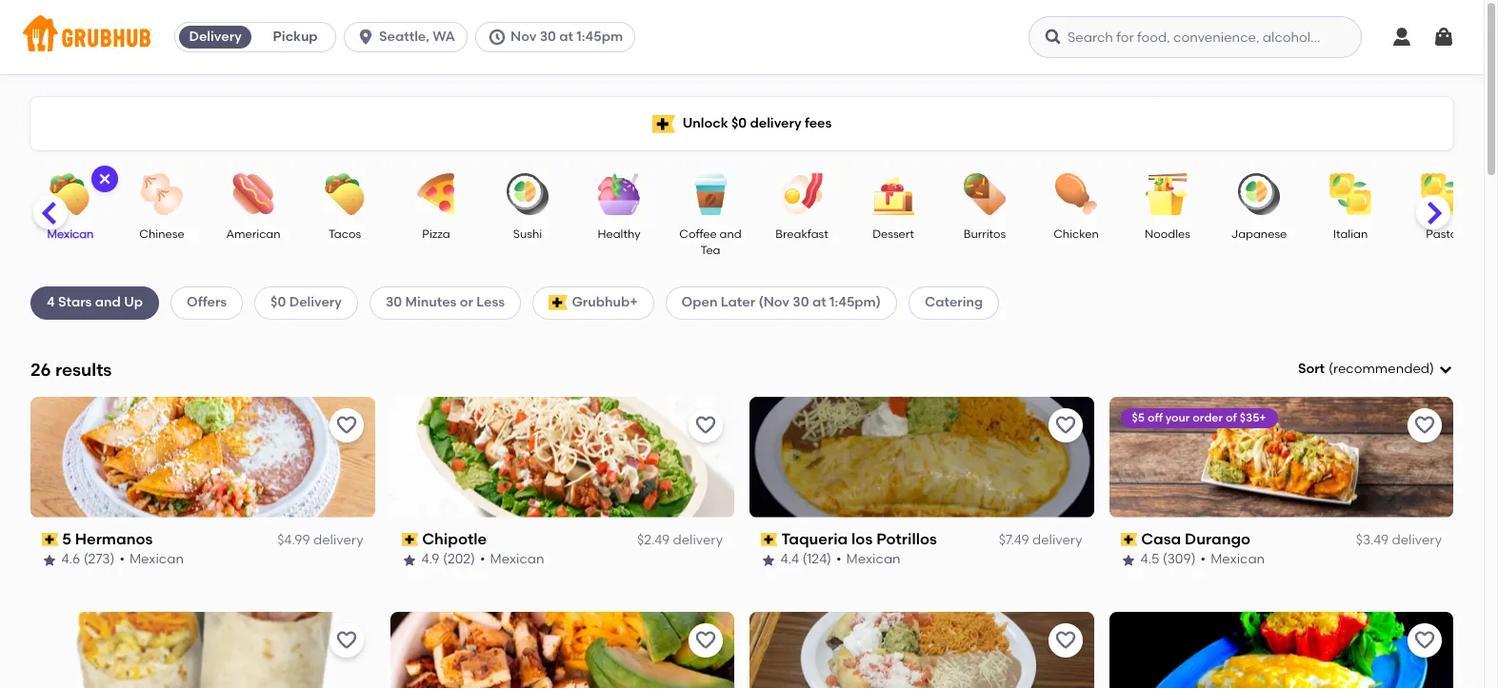 Task type: locate. For each thing, give the bounding box(es) containing it.
1 star icon image from the left
[[42, 553, 57, 568]]

• for chipotle
[[480, 552, 486, 568]]

delivery left pickup
[[189, 29, 242, 45]]

30 left minutes
[[386, 295, 402, 311]]

or
[[460, 295, 474, 311]]

• mexican down los
[[837, 552, 902, 568]]

2 horizontal spatial 30
[[793, 295, 810, 311]]

1 horizontal spatial and
[[720, 228, 742, 241]]

0 horizontal spatial and
[[95, 295, 121, 311]]

30 right nov
[[540, 29, 556, 45]]

1 horizontal spatial delivery
[[289, 295, 342, 311]]

0 vertical spatial svg image
[[1391, 26, 1414, 49]]

$0
[[732, 115, 747, 131], [271, 295, 286, 311]]

1 vertical spatial $0
[[271, 295, 286, 311]]

mexican for chipotle
[[490, 552, 545, 568]]

svg image
[[1433, 26, 1456, 49], [357, 28, 376, 47], [488, 28, 507, 47], [1044, 28, 1063, 47], [1439, 362, 1454, 378]]

sort ( recommended )
[[1299, 361, 1435, 377]]

delivery down tacos
[[289, 295, 342, 311]]

svg image
[[1391, 26, 1414, 49], [97, 172, 112, 187]]

4.6 (273)
[[62, 552, 115, 568]]

• down the casa durango
[[1201, 552, 1207, 568]]

2 subscription pass image from the left
[[402, 534, 419, 547]]

1:45pm
[[577, 29, 623, 45]]

30
[[540, 29, 556, 45], [386, 295, 402, 311], [793, 295, 810, 311]]

• mexican down durango
[[1201, 552, 1266, 568]]

0 vertical spatial delivery
[[189, 29, 242, 45]]

1 horizontal spatial $0
[[732, 115, 747, 131]]

1 horizontal spatial grubhub plus flag logo image
[[652, 115, 675, 133]]

subscription pass image for 5 hermanos
[[42, 534, 59, 547]]

and left up
[[95, 295, 121, 311]]

casa durango
[[1142, 531, 1251, 549]]

save this restaurant image for save this restaurant button related to azteca mexican restaurant logo
[[1414, 630, 1437, 652]]

save this restaurant button for taqueria los potrillos logo
[[1049, 409, 1083, 443]]

subscription pass image for taqueria los potrillos
[[761, 534, 778, 547]]

1 vertical spatial at
[[813, 295, 827, 311]]

• right (124)
[[837, 552, 842, 568]]

0 horizontal spatial $0
[[271, 295, 286, 311]]

pasta
[[1427, 228, 1459, 241]]

$5
[[1133, 411, 1145, 425]]

stars
[[58, 295, 92, 311]]

None field
[[1299, 360, 1454, 380]]

nov 30 at 1:45pm button
[[475, 22, 643, 52]]

save this restaurant image for azteca mexican restaurants logo
[[695, 630, 718, 652]]

star icon image for chipotle
[[402, 553, 417, 568]]

0 vertical spatial save this restaurant image
[[1054, 414, 1077, 437]]

azteca mexican restaurant logo image
[[1110, 612, 1454, 689]]

star icon image for 5 hermanos
[[42, 553, 57, 568]]

5 hermanos logo image
[[30, 397, 375, 518]]

2 horizontal spatial subscription pass image
[[761, 534, 778, 547]]

off
[[1148, 411, 1163, 425]]

4 star icon image from the left
[[1121, 553, 1136, 568]]

chicken
[[1054, 228, 1100, 241]]

5 hermanos
[[63, 531, 153, 549]]

pasta image
[[1409, 173, 1476, 215]]

subscription pass image left the 'chipotle'
[[402, 534, 419, 547]]

seattle, wa button
[[344, 22, 475, 52]]

delivery right $7.49
[[1033, 533, 1083, 549]]

save this restaurant image for 5 hermanos logo
[[335, 414, 358, 437]]

4 stars and up
[[47, 295, 143, 311]]

0 horizontal spatial grubhub plus flag logo image
[[549, 296, 568, 311]]

star icon image down subscription pass icon
[[1121, 553, 1136, 568]]

taqueria los potrillos
[[782, 531, 938, 549]]

grubhub plus flag logo image left unlock
[[652, 115, 675, 133]]

mexican for casa durango
[[1211, 552, 1266, 568]]

• mexican right the "(202)"
[[480, 552, 545, 568]]

at left 1:45pm
[[560, 29, 574, 45]]

1 vertical spatial save this restaurant image
[[1414, 630, 1437, 652]]

delivery right $2.49 at the left of the page
[[673, 533, 723, 549]]

chicken image
[[1043, 173, 1110, 215]]

delivery for casa durango
[[1393, 533, 1443, 549]]

at
[[560, 29, 574, 45], [813, 295, 827, 311]]

$0 right offers
[[271, 295, 286, 311]]

4.6
[[62, 552, 81, 568]]

• mexican
[[120, 552, 184, 568], [480, 552, 545, 568], [837, 552, 902, 568], [1201, 552, 1266, 568]]

save this restaurant image
[[335, 414, 358, 437], [695, 414, 718, 437], [1414, 414, 1437, 437], [335, 630, 358, 652], [695, 630, 718, 652], [1054, 630, 1077, 652]]

grubhub plus flag logo image left grubhub+
[[549, 296, 568, 311]]

1 horizontal spatial 30
[[540, 29, 556, 45]]

and
[[720, 228, 742, 241], [95, 295, 121, 311]]

• mexican down hermanos
[[120, 552, 184, 568]]

1 horizontal spatial subscription pass image
[[402, 534, 419, 547]]

$0 right unlock
[[732, 115, 747, 131]]

subscription pass image
[[42, 534, 59, 547], [402, 534, 419, 547], [761, 534, 778, 547]]

3 subscription pass image from the left
[[761, 534, 778, 547]]

delivery right $4.99
[[313, 533, 364, 549]]

1 horizontal spatial at
[[813, 295, 827, 311]]

nov
[[511, 29, 537, 45]]

2 • mexican from the left
[[480, 552, 545, 568]]

save this restaurant image for chipotle logo in the bottom left of the page
[[695, 414, 718, 437]]

$4.99 delivery
[[277, 533, 364, 549]]

unlock $0 delivery fees
[[683, 115, 832, 131]]

coffee and tea
[[680, 228, 742, 258]]

1 horizontal spatial svg image
[[1391, 26, 1414, 49]]

mexican for 5 hermanos
[[130, 552, 184, 568]]

sort
[[1299, 361, 1326, 377]]

• down hermanos
[[120, 552, 125, 568]]

dessert image
[[861, 173, 927, 215]]

4
[[47, 295, 55, 311]]

4.9 (202)
[[422, 552, 476, 568]]

$2.49 delivery
[[638, 533, 723, 549]]

save this restaurant image
[[1054, 414, 1077, 437], [1414, 630, 1437, 652]]

•
[[120, 552, 125, 568], [480, 552, 486, 568], [837, 552, 842, 568], [1201, 552, 1207, 568]]

coffee
[[680, 228, 717, 241]]

2 star icon image from the left
[[402, 553, 417, 568]]

subscription pass image left taqueria
[[761, 534, 778, 547]]

and up tea
[[720, 228, 742, 241]]

pizza image
[[403, 173, 470, 215]]

(309)
[[1163, 552, 1197, 568]]

healthy
[[598, 228, 641, 241]]

4.5
[[1141, 552, 1160, 568]]

japanese
[[1232, 228, 1288, 241]]

3 star icon image from the left
[[761, 553, 777, 568]]

30 inside nov 30 at 1:45pm 'button'
[[540, 29, 556, 45]]

1 subscription pass image from the left
[[42, 534, 59, 547]]

delivery button
[[175, 22, 255, 52]]

0 horizontal spatial delivery
[[189, 29, 242, 45]]

svg image inside 'seattle, wa' button
[[357, 28, 376, 47]]

$5 off your order of $35+
[[1133, 411, 1267, 425]]

open later (nov 30 at 1:45pm)
[[682, 295, 881, 311]]

up
[[124, 295, 143, 311]]

1 vertical spatial and
[[95, 295, 121, 311]]

delivery right $3.49
[[1393, 533, 1443, 549]]

mexican for taqueria los potrillos
[[847, 552, 902, 568]]

none field containing sort
[[1299, 360, 1454, 380]]

star icon image left 4.9
[[402, 553, 417, 568]]

at left 1:45pm)
[[813, 295, 827, 311]]

0 vertical spatial grubhub plus flag logo image
[[652, 115, 675, 133]]

dessert
[[873, 228, 915, 241]]

potrillos
[[877, 531, 938, 549]]

1 • from the left
[[120, 552, 125, 568]]

later
[[721, 295, 756, 311]]

delivery
[[750, 115, 802, 131], [313, 533, 364, 549], [673, 533, 723, 549], [1033, 533, 1083, 549], [1393, 533, 1443, 549]]

mexican down durango
[[1211, 552, 1266, 568]]

sushi image
[[495, 173, 561, 215]]

0 horizontal spatial save this restaurant image
[[1054, 414, 1077, 437]]

unlock
[[683, 115, 729, 131]]

• for casa durango
[[1201, 552, 1207, 568]]

main navigation navigation
[[0, 0, 1485, 74]]

3 • from the left
[[837, 552, 842, 568]]

fees
[[805, 115, 832, 131]]

3 • mexican from the left
[[837, 552, 902, 568]]

30 right (nov
[[793, 295, 810, 311]]

2 • from the left
[[480, 552, 486, 568]]

grubhub plus flag logo image
[[652, 115, 675, 133], [549, 296, 568, 311]]

taqueria los potrillos logo image
[[750, 397, 1094, 518]]

0 horizontal spatial subscription pass image
[[42, 534, 59, 547]]

taqueria
[[782, 531, 849, 549]]

• for 5 hermanos
[[120, 552, 125, 568]]

1 vertical spatial svg image
[[97, 172, 112, 187]]

(nov
[[759, 295, 790, 311]]

mexican
[[47, 228, 94, 241], [130, 552, 184, 568], [490, 552, 545, 568], [847, 552, 902, 568], [1211, 552, 1266, 568]]

results
[[55, 359, 112, 381]]

chipotle
[[422, 531, 487, 549]]

1 vertical spatial delivery
[[289, 295, 342, 311]]

1 • mexican from the left
[[120, 552, 184, 568]]

(273)
[[84, 552, 115, 568]]

$3.49
[[1357, 533, 1389, 549]]

mexican down los
[[847, 552, 902, 568]]

4 • from the left
[[1201, 552, 1207, 568]]

mexican right the "(202)"
[[490, 552, 545, 568]]

pickup button
[[255, 22, 336, 52]]

delivery
[[189, 29, 242, 45], [289, 295, 342, 311]]

save this restaurant image for the 'el kiosko 1 logo'
[[1054, 630, 1077, 652]]

$35+
[[1240, 411, 1267, 425]]

subscription pass image left 5
[[42, 534, 59, 547]]

casa durango logo image
[[1110, 397, 1454, 518]]

4 • mexican from the left
[[1201, 552, 1266, 568]]

0 vertical spatial at
[[560, 29, 574, 45]]

0 horizontal spatial at
[[560, 29, 574, 45]]

star icon image
[[42, 553, 57, 568], [402, 553, 417, 568], [761, 553, 777, 568], [1121, 553, 1136, 568]]

(
[[1329, 361, 1334, 377]]

catering
[[925, 295, 984, 311]]

star icon image left the 4.6
[[42, 553, 57, 568]]

• right the "(202)"
[[480, 552, 486, 568]]

star icon image for casa durango
[[1121, 553, 1136, 568]]

0 vertical spatial and
[[720, 228, 742, 241]]

• mexican for chipotle
[[480, 552, 545, 568]]

pizza
[[422, 228, 450, 241]]

star icon image left 4.4
[[761, 553, 777, 568]]

el kiosko 1 logo image
[[750, 612, 1094, 689]]

of
[[1226, 411, 1238, 425]]

1 vertical spatial grubhub plus flag logo image
[[549, 296, 568, 311]]

1 horizontal spatial save this restaurant image
[[1414, 630, 1437, 652]]

4.4 (124)
[[781, 552, 832, 568]]

mexican down hermanos
[[130, 552, 184, 568]]



Task type: describe. For each thing, give the bounding box(es) containing it.
pickup
[[273, 29, 318, 45]]

burritos image
[[952, 173, 1019, 215]]

italian image
[[1318, 173, 1385, 215]]

breakfast
[[776, 228, 829, 241]]

noodles image
[[1135, 173, 1202, 215]]

offers
[[187, 295, 227, 311]]

0 horizontal spatial 30
[[386, 295, 402, 311]]

burritos
[[964, 228, 1006, 241]]

$2.49
[[638, 533, 670, 549]]

chinese
[[139, 228, 185, 241]]

(124)
[[803, 552, 832, 568]]

grubhub plus flag logo image for grubhub+
[[549, 296, 568, 311]]

• mexican for 5 hermanos
[[120, 552, 184, 568]]

• mexican for casa durango
[[1201, 552, 1266, 568]]

0 vertical spatial $0
[[732, 115, 747, 131]]

seattle, wa
[[379, 29, 455, 45]]

noodles
[[1146, 228, 1191, 241]]

$7.49 delivery
[[999, 533, 1083, 549]]

nov 30 at 1:45pm
[[511, 29, 623, 45]]

30 minutes or less
[[386, 295, 505, 311]]

1:45pm)
[[830, 295, 881, 311]]

durango
[[1186, 531, 1251, 549]]

grubhub+
[[572, 295, 638, 311]]

5
[[63, 531, 72, 549]]

Search for food, convenience, alcohol... search field
[[1029, 16, 1363, 58]]

subscription pass image
[[1121, 534, 1138, 547]]

american
[[226, 228, 281, 241]]

svg image inside nov 30 at 1:45pm 'button'
[[488, 28, 507, 47]]

save this restaurant button for azteca mexican restaurants logo
[[689, 624, 723, 658]]

delivery left fees
[[750, 115, 802, 131]]

casa
[[1142, 531, 1182, 549]]

recommended
[[1334, 361, 1430, 377]]

$4.99
[[277, 533, 310, 549]]

coffee and tea image
[[678, 173, 744, 215]]

delivery inside button
[[189, 29, 242, 45]]

delivery for 5 hermanos
[[313, 533, 364, 549]]

save this restaurant image for the california burrito taco shop logo in the bottom left of the page
[[335, 630, 358, 652]]

order
[[1193, 411, 1224, 425]]

save this restaurant button for 5 hermanos logo
[[329, 409, 364, 443]]

and inside 'coffee and tea'
[[720, 228, 742, 241]]

$3.49 delivery
[[1357, 533, 1443, 549]]

26 results
[[30, 359, 112, 381]]

delivery for chipotle
[[673, 533, 723, 549]]

4.9
[[422, 552, 440, 568]]

delivery for taqueria los potrillos
[[1033, 533, 1083, 549]]

0 horizontal spatial svg image
[[97, 172, 112, 187]]

mexican down mexican image
[[47, 228, 94, 241]]

open
[[682, 295, 718, 311]]

svg image inside main navigation navigation
[[1391, 26, 1414, 49]]

subscription pass image for chipotle
[[402, 534, 419, 547]]

italian
[[1334, 228, 1369, 241]]

minutes
[[406, 295, 457, 311]]

star icon image for taqueria los potrillos
[[761, 553, 777, 568]]

save this restaurant button for the california burrito taco shop logo in the bottom left of the page
[[329, 624, 364, 658]]

4.5 (309)
[[1141, 552, 1197, 568]]

your
[[1166, 411, 1191, 425]]

grubhub plus flag logo image for unlock $0 delivery fees
[[652, 115, 675, 133]]

breakfast image
[[769, 173, 836, 215]]

at inside 'button'
[[560, 29, 574, 45]]

$7.49
[[999, 533, 1030, 549]]

$0 delivery
[[271, 295, 342, 311]]

save this restaurant button for chipotle logo in the bottom left of the page
[[689, 409, 723, 443]]

mexican image
[[37, 173, 104, 215]]

save this restaurant button for the 'el kiosko 1 logo'
[[1049, 624, 1083, 658]]

tacos image
[[312, 173, 378, 215]]

california burrito taco shop logo image
[[30, 612, 375, 689]]

• mexican for taqueria los potrillos
[[837, 552, 902, 568]]

save this restaurant image for save this restaurant button for taqueria los potrillos logo
[[1054, 414, 1077, 437]]

tea
[[701, 244, 721, 258]]

healthy image
[[586, 173, 653, 215]]

chinese image
[[129, 173, 195, 215]]

los
[[853, 531, 874, 549]]

seattle,
[[379, 29, 430, 45]]

26
[[30, 359, 51, 381]]

japanese image
[[1226, 173, 1293, 215]]

wa
[[433, 29, 455, 45]]

american image
[[220, 173, 287, 215]]

4.4
[[781, 552, 800, 568]]

azteca mexican restaurants logo image
[[390, 612, 735, 689]]

• for taqueria los potrillos
[[837, 552, 842, 568]]

save this restaurant button for azteca mexican restaurant logo
[[1408, 624, 1443, 658]]

tacos
[[329, 228, 361, 241]]

(202)
[[443, 552, 476, 568]]

chipotle logo image
[[390, 397, 735, 518]]

sushi
[[513, 228, 542, 241]]

hermanos
[[75, 531, 153, 549]]

less
[[477, 295, 505, 311]]

)
[[1430, 361, 1435, 377]]



Task type: vqa. For each thing, say whether or not it's contained in the screenshot.
topmost "Sausage"
no



